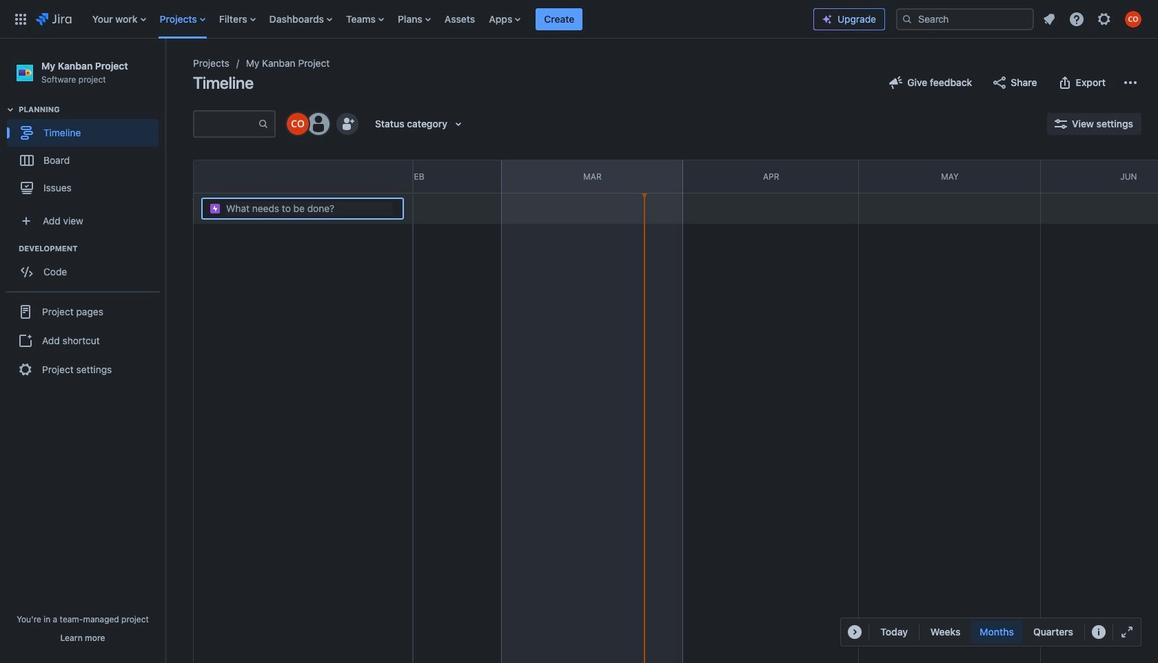 Task type: describe. For each thing, give the bounding box(es) containing it.
search image
[[902, 13, 913, 24]]

add people image
[[339, 116, 356, 132]]

Search timeline text field
[[194, 112, 258, 137]]

0 horizontal spatial list
[[85, 0, 814, 38]]

heading for planning icon
[[19, 104, 165, 115]]

sidebar element
[[0, 39, 165, 664]]

epic image
[[210, 203, 221, 214]]

planning image
[[2, 101, 19, 118]]

your profile and settings image
[[1125, 11, 1142, 27]]

What needs to be done? - Press the "Enter" key to submit or the "Escape" key to cancel. text field
[[226, 202, 393, 216]]

primary element
[[8, 0, 814, 38]]

row inside row group
[[194, 161, 412, 194]]

column header inside timeline grid
[[150, 161, 332, 193]]

sidebar navigation image
[[150, 55, 181, 83]]



Task type: locate. For each thing, give the bounding box(es) containing it.
1 horizontal spatial list
[[1037, 7, 1150, 31]]

None search field
[[896, 8, 1034, 30]]

Search field
[[896, 8, 1034, 30]]

group
[[7, 104, 165, 206], [7, 244, 165, 290], [6, 292, 160, 390], [922, 622, 1082, 644]]

banner
[[0, 0, 1158, 39]]

timeline grid
[[150, 160, 1158, 664]]

0 vertical spatial heading
[[19, 104, 165, 115]]

row
[[194, 161, 412, 194]]

row group
[[193, 160, 412, 194], [193, 194, 412, 224]]

enter full screen image
[[1119, 625, 1136, 641]]

export icon image
[[1057, 74, 1073, 91]]

2 heading from the top
[[19, 244, 165, 255]]

notifications image
[[1041, 11, 1058, 27]]

column header
[[150, 161, 332, 193]]

development image
[[2, 241, 19, 257]]

1 heading from the top
[[19, 104, 165, 115]]

settings image
[[1096, 11, 1113, 27]]

help image
[[1069, 11, 1085, 27]]

heading
[[19, 104, 165, 115], [19, 244, 165, 255]]

jira image
[[36, 11, 72, 27], [36, 11, 72, 27]]

heading for development icon
[[19, 244, 165, 255]]

list item
[[536, 0, 583, 38]]

appswitcher icon image
[[12, 11, 29, 27]]

1 vertical spatial heading
[[19, 244, 165, 255]]

list
[[85, 0, 814, 38], [1037, 7, 1150, 31]]

1 row group from the top
[[193, 160, 412, 194]]

2 row group from the top
[[193, 194, 412, 224]]



Task type: vqa. For each thing, say whether or not it's contained in the screenshot.
HEADING
yes



